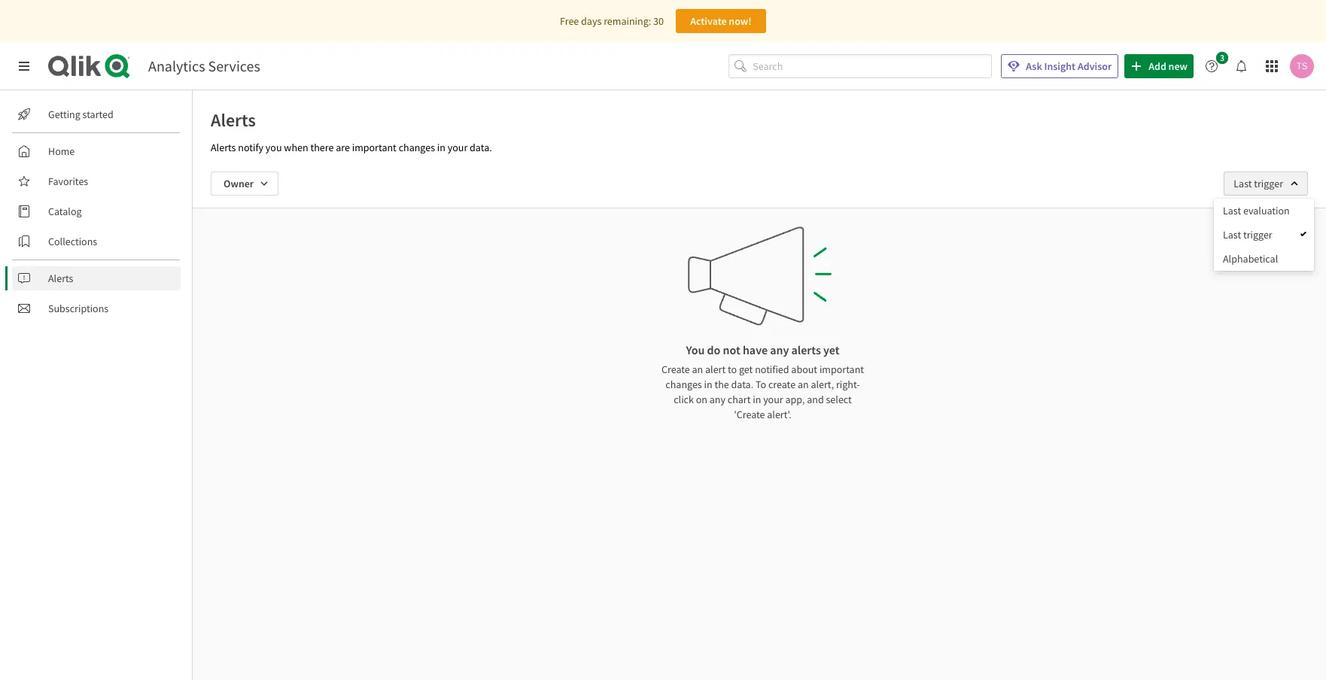 Task type: describe. For each thing, give the bounding box(es) containing it.
when
[[284, 141, 308, 154]]

home
[[48, 145, 75, 158]]

alert,
[[811, 378, 835, 392]]

started
[[83, 108, 114, 121]]

favorites
[[48, 175, 88, 188]]

analytics services element
[[148, 56, 260, 75]]

free
[[560, 14, 579, 28]]

there
[[311, 141, 334, 154]]

favorites link
[[12, 169, 181, 194]]

1 horizontal spatial an
[[798, 378, 809, 392]]

0 vertical spatial changes
[[399, 141, 435, 154]]

Last trigger field
[[1225, 172, 1309, 196]]

not
[[723, 343, 741, 358]]

1 vertical spatial alerts
[[211, 141, 236, 154]]

advisor
[[1078, 59, 1112, 73]]

subscriptions
[[48, 302, 109, 316]]

1 horizontal spatial in
[[705, 378, 713, 392]]

last trigger for 'last trigger' option
[[1224, 228, 1273, 242]]

you
[[266, 141, 282, 154]]

'create
[[734, 408, 766, 422]]

to
[[756, 378, 767, 392]]

on
[[696, 393, 708, 407]]

the
[[715, 378, 730, 392]]

last evaluation option
[[1215, 199, 1315, 223]]

last trigger option
[[1215, 223, 1315, 247]]

analytics
[[148, 56, 205, 75]]

alert'.
[[768, 408, 792, 422]]

last for 'last evaluation' "option"
[[1224, 204, 1242, 218]]

list box inside filters region
[[1215, 199, 1315, 271]]

important inside 'you do not have any alerts yet create an alert to get notified about important changes in the data. to create an alert, right- click on any chart in your app, and select 'create alert'.'
[[820, 363, 865, 377]]

last for "last trigger" field
[[1235, 177, 1253, 191]]

subscriptions link
[[12, 297, 181, 321]]

trigger for 'last trigger' option
[[1244, 228, 1273, 242]]

alerts inside navigation pane element
[[48, 272, 73, 285]]

create
[[662, 363, 690, 377]]

remaining:
[[604, 14, 652, 28]]

1 vertical spatial any
[[710, 393, 726, 407]]

notified
[[755, 363, 790, 377]]

0 horizontal spatial your
[[448, 141, 468, 154]]

alerts notify you when there are important changes in your data.
[[211, 141, 492, 154]]

close sidebar menu image
[[18, 60, 30, 72]]

to
[[728, 363, 737, 377]]

days
[[581, 14, 602, 28]]

app,
[[786, 393, 805, 407]]

evaluation
[[1244, 204, 1291, 218]]

2 horizontal spatial in
[[753, 393, 762, 407]]

create
[[769, 378, 796, 392]]

getting started
[[48, 108, 114, 121]]

getting
[[48, 108, 80, 121]]

last trigger for "last trigger" field
[[1235, 177, 1284, 191]]

ask insight advisor button
[[1002, 54, 1119, 78]]

you
[[686, 343, 705, 358]]



Task type: locate. For each thing, give the bounding box(es) containing it.
last for 'last trigger' option
[[1224, 228, 1242, 242]]

select
[[827, 393, 852, 407]]

catalog link
[[12, 200, 181, 224]]

0 horizontal spatial important
[[352, 141, 397, 154]]

alerts
[[211, 108, 256, 132], [211, 141, 236, 154], [48, 272, 73, 285]]

notify
[[238, 141, 264, 154]]

analytics services
[[148, 56, 260, 75]]

trigger inside field
[[1255, 177, 1284, 191]]

1 vertical spatial last
[[1224, 204, 1242, 218]]

catalog
[[48, 205, 82, 218]]

have
[[743, 343, 768, 358]]

important up right-
[[820, 363, 865, 377]]

an down about
[[798, 378, 809, 392]]

last inside "option"
[[1224, 204, 1242, 218]]

collections
[[48, 235, 97, 249]]

last trigger up last evaluation
[[1235, 177, 1284, 191]]

in
[[437, 141, 446, 154], [705, 378, 713, 392], [753, 393, 762, 407]]

1 vertical spatial trigger
[[1244, 228, 1273, 242]]

collections link
[[12, 230, 181, 254]]

alphabetical
[[1224, 252, 1279, 266]]

last left evaluation
[[1224, 204, 1242, 218]]

now!
[[729, 14, 752, 28]]

0 vertical spatial important
[[352, 141, 397, 154]]

trigger inside option
[[1244, 228, 1273, 242]]

insight
[[1045, 59, 1076, 73]]

ask insight advisor
[[1027, 59, 1112, 73]]

any
[[771, 343, 790, 358], [710, 393, 726, 407]]

0 vertical spatial alerts
[[211, 108, 256, 132]]

alerts up notify
[[211, 108, 256, 132]]

you do not have any alerts yet create an alert to get notified about important changes in the data. to create an alert, right- click on any chart in your app, and select 'create alert'.
[[662, 343, 865, 422]]

searchbar element
[[729, 54, 993, 79]]

get
[[739, 363, 753, 377]]

activate now!
[[691, 14, 752, 28]]

an left alert
[[692, 363, 704, 377]]

yet
[[824, 343, 840, 358]]

right-
[[837, 378, 861, 392]]

trigger
[[1255, 177, 1284, 191], [1244, 228, 1273, 242]]

alphabetical option
[[1215, 247, 1315, 271]]

services
[[208, 56, 260, 75]]

1 horizontal spatial your
[[764, 393, 784, 407]]

home link
[[12, 139, 181, 163]]

list box
[[1215, 199, 1315, 271]]

filters region
[[0, 0, 1327, 681]]

trigger down last evaluation
[[1244, 228, 1273, 242]]

0 horizontal spatial changes
[[399, 141, 435, 154]]

1 horizontal spatial data.
[[732, 378, 754, 392]]

free days remaining: 30
[[560, 14, 664, 28]]

last inside field
[[1235, 177, 1253, 191]]

any down the
[[710, 393, 726, 407]]

about
[[792, 363, 818, 377]]

data. inside 'you do not have any alerts yet create an alert to get notified about important changes in the data. to create an alert, right- click on any chart in your app, and select 'create alert'.'
[[732, 378, 754, 392]]

last evaluation
[[1224, 204, 1291, 218]]

2 vertical spatial alerts
[[48, 272, 73, 285]]

changes inside 'you do not have any alerts yet create an alert to get notified about important changes in the data. to create an alert, right- click on any chart in your app, and select 'create alert'.'
[[666, 378, 702, 392]]

1 vertical spatial in
[[705, 378, 713, 392]]

0 vertical spatial any
[[771, 343, 790, 358]]

0 horizontal spatial data.
[[470, 141, 492, 154]]

0 vertical spatial an
[[692, 363, 704, 377]]

2 vertical spatial in
[[753, 393, 762, 407]]

important
[[352, 141, 397, 154], [820, 363, 865, 377]]

changes
[[399, 141, 435, 154], [666, 378, 702, 392]]

any up notified
[[771, 343, 790, 358]]

1 vertical spatial your
[[764, 393, 784, 407]]

last up last evaluation
[[1235, 177, 1253, 191]]

trigger up evaluation
[[1255, 177, 1284, 191]]

1 vertical spatial important
[[820, 363, 865, 377]]

are
[[336, 141, 350, 154]]

trigger for "last trigger" field
[[1255, 177, 1284, 191]]

last inside option
[[1224, 228, 1242, 242]]

1 vertical spatial changes
[[666, 378, 702, 392]]

click
[[674, 393, 694, 407]]

important right are
[[352, 141, 397, 154]]

last up "alphabetical" at the top
[[1224, 228, 1242, 242]]

30
[[654, 14, 664, 28]]

alerts left notify
[[211, 141, 236, 154]]

changes right are
[[399, 141, 435, 154]]

data.
[[470, 141, 492, 154], [732, 378, 754, 392]]

do
[[708, 343, 721, 358]]

alerts
[[792, 343, 821, 358]]

0 horizontal spatial in
[[437, 141, 446, 154]]

last
[[1235, 177, 1253, 191], [1224, 204, 1242, 218], [1224, 228, 1242, 242]]

1 vertical spatial last trigger
[[1224, 228, 1273, 242]]

last trigger
[[1235, 177, 1284, 191], [1224, 228, 1273, 242]]

2 vertical spatial last
[[1224, 228, 1242, 242]]

0 horizontal spatial any
[[710, 393, 726, 407]]

0 vertical spatial in
[[437, 141, 446, 154]]

last trigger inside field
[[1235, 177, 1284, 191]]

ask
[[1027, 59, 1043, 73]]

1 horizontal spatial important
[[820, 363, 865, 377]]

0 vertical spatial your
[[448, 141, 468, 154]]

your
[[448, 141, 468, 154], [764, 393, 784, 407]]

list box containing last evaluation
[[1215, 199, 1315, 271]]

1 vertical spatial an
[[798, 378, 809, 392]]

1 horizontal spatial changes
[[666, 378, 702, 392]]

activate now! link
[[676, 9, 767, 33]]

0 vertical spatial data.
[[470, 141, 492, 154]]

alert
[[706, 363, 726, 377]]

getting started link
[[12, 102, 181, 127]]

0 vertical spatial last trigger
[[1235, 177, 1284, 191]]

navigation pane element
[[0, 96, 192, 327]]

chart
[[728, 393, 751, 407]]

alerts up subscriptions
[[48, 272, 73, 285]]

1 vertical spatial data.
[[732, 378, 754, 392]]

Search text field
[[753, 54, 993, 79]]

0 vertical spatial trigger
[[1255, 177, 1284, 191]]

activate
[[691, 14, 727, 28]]

1 horizontal spatial any
[[771, 343, 790, 358]]

0 horizontal spatial an
[[692, 363, 704, 377]]

an
[[692, 363, 704, 377], [798, 378, 809, 392]]

and
[[807, 393, 824, 407]]

0 vertical spatial last
[[1235, 177, 1253, 191]]

last trigger up "alphabetical" at the top
[[1224, 228, 1273, 242]]

alerts link
[[12, 267, 181, 291]]

last trigger inside option
[[1224, 228, 1273, 242]]

changes up click
[[666, 378, 702, 392]]

your inside 'you do not have any alerts yet create an alert to get notified about important changes in the data. to create an alert, right- click on any chart in your app, and select 'create alert'.'
[[764, 393, 784, 407]]



Task type: vqa. For each thing, say whether or not it's contained in the screenshot.
1 to the middle
no



